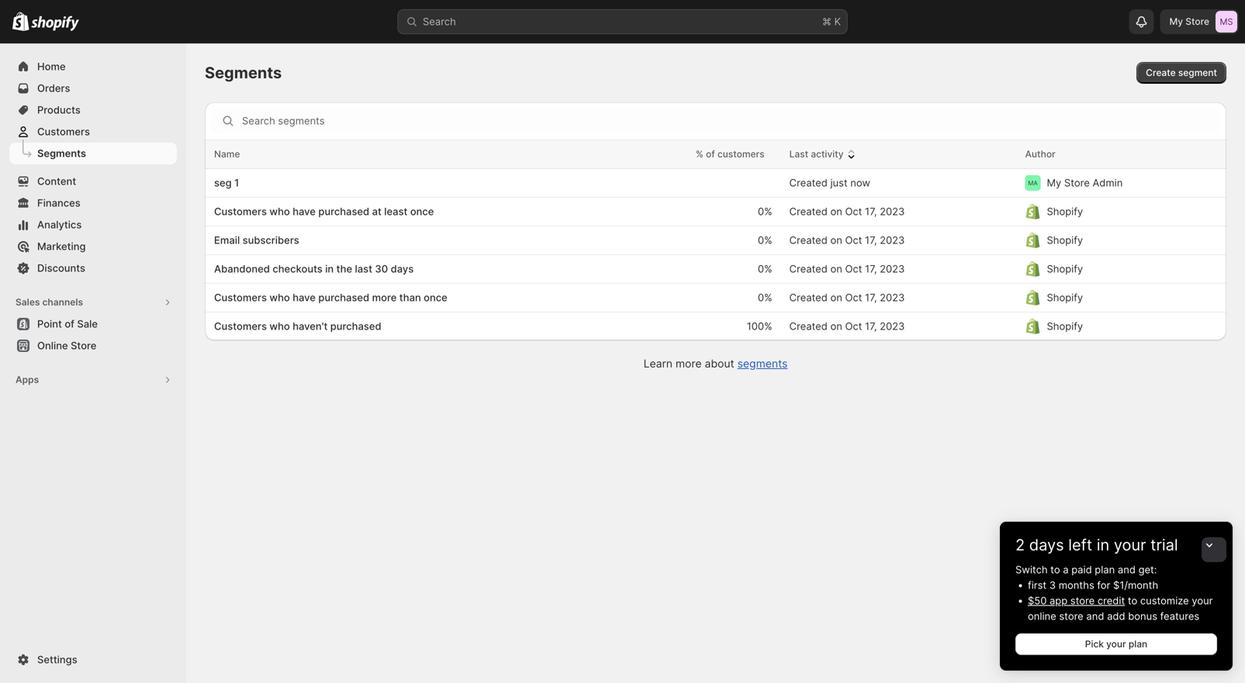Task type: describe. For each thing, give the bounding box(es) containing it.
0 vertical spatial to
[[1051, 564, 1061, 576]]

author
[[1026, 149, 1056, 160]]

segments link
[[9, 143, 177, 165]]

switch
[[1016, 564, 1048, 576]]

sales channels
[[16, 297, 83, 308]]

store inside to customize your online store and add bonus features
[[1060, 611, 1084, 623]]

point of sale link
[[9, 314, 177, 335]]

seg 1
[[214, 177, 239, 189]]

online store link
[[9, 335, 177, 357]]

2 days left in your trial
[[1016, 536, 1179, 555]]

learn more about segments
[[644, 357, 788, 371]]

who for customers who haven't purchased
[[270, 321, 290, 333]]

discounts
[[37, 262, 85, 274]]

⌘ k
[[823, 16, 841, 28]]

apps button
[[9, 369, 177, 391]]

5 shopify from the top
[[1047, 321, 1084, 333]]

for
[[1098, 580, 1111, 592]]

0% for than
[[758, 292, 773, 304]]

customers who have purchased more than once
[[214, 292, 448, 304]]

oct for least
[[846, 206, 863, 218]]

of for customers
[[706, 149, 715, 160]]

months
[[1059, 580, 1095, 592]]

customers who have purchased at least once link
[[214, 204, 615, 220]]

5 oct from the top
[[846, 321, 863, 333]]

about
[[705, 357, 735, 371]]

customers who have purchased more than once link
[[214, 290, 615, 306]]

learn
[[644, 357, 673, 371]]

oct for than
[[846, 292, 863, 304]]

home link
[[9, 56, 177, 78]]

customize
[[1141, 595, 1190, 607]]

left
[[1069, 536, 1093, 555]]

my for my store
[[1170, 16, 1184, 27]]

your inside pick your plan link
[[1107, 639, 1127, 650]]

channels
[[42, 297, 83, 308]]

orders link
[[9, 78, 177, 99]]

2 2023 from the top
[[880, 234, 905, 246]]

switch to a paid plan and get:
[[1016, 564, 1158, 576]]

2 17, from the top
[[865, 234, 877, 246]]

settings
[[37, 654, 77, 666]]

once for customers who have purchased more than once
[[424, 292, 448, 304]]

customers who have purchased at least once
[[214, 206, 434, 218]]

orders
[[37, 82, 70, 94]]

created for email subscribers
[[790, 234, 828, 246]]

my store
[[1170, 16, 1210, 27]]

haven't
[[293, 321, 328, 333]]

2023 for than
[[880, 292, 905, 304]]

abandoned
[[214, 263, 270, 275]]

my store image
[[1216, 11, 1238, 33]]

credit
[[1098, 595, 1126, 607]]

in inside dropdown button
[[1097, 536, 1110, 555]]

sales channels button
[[9, 292, 177, 314]]

oct for 30
[[846, 263, 863, 275]]

create segment link
[[1137, 62, 1227, 84]]

1
[[234, 177, 239, 189]]

created for customers who have purchased more than once
[[790, 292, 828, 304]]

sales
[[16, 297, 40, 308]]

1 vertical spatial segments
[[37, 147, 86, 160]]

have for more
[[293, 292, 316, 304]]

$50 app store credit link
[[1028, 595, 1126, 607]]

search
[[423, 16, 456, 28]]

shopify for than
[[1047, 292, 1084, 304]]

store for my store
[[1186, 16, 1210, 27]]

0 horizontal spatial in
[[325, 263, 334, 275]]

seg
[[214, 177, 232, 189]]

your inside 2 days left in your trial dropdown button
[[1114, 536, 1147, 555]]

created for customers who have purchased at least once
[[790, 206, 828, 218]]

created on oct 17, 2023 for least
[[790, 206, 905, 218]]

17, for least
[[865, 206, 877, 218]]

customers link
[[9, 121, 177, 143]]

your inside to customize your online store and add bonus features
[[1192, 595, 1214, 607]]

0 horizontal spatial shopify image
[[12, 12, 29, 31]]

17, for 30
[[865, 263, 877, 275]]

sale
[[77, 318, 98, 330]]

now
[[851, 177, 871, 189]]

at
[[372, 206, 382, 218]]

point
[[37, 318, 62, 330]]

0% for least
[[758, 206, 773, 218]]

app
[[1050, 595, 1068, 607]]

$1/month
[[1114, 580, 1159, 592]]

customers for customers who have purchased more than once
[[214, 292, 267, 304]]

⌘
[[823, 16, 832, 28]]

create
[[1146, 67, 1176, 78]]

abandoned checkouts in the last 30 days link
[[214, 262, 615, 277]]

1 horizontal spatial more
[[676, 357, 702, 371]]

created just now
[[790, 177, 871, 189]]

and for store
[[1087, 611, 1105, 623]]

5 17, from the top
[[865, 321, 877, 333]]

finances link
[[9, 192, 177, 214]]

get:
[[1139, 564, 1158, 576]]

marketing
[[37, 241, 86, 253]]

%
[[696, 149, 704, 160]]

name
[[214, 149, 240, 160]]

home
[[37, 61, 66, 73]]

created for abandoned checkouts in the last 30 days
[[790, 263, 828, 275]]

marketing link
[[9, 236, 177, 258]]

2 oct from the top
[[846, 234, 863, 246]]

purchased for more
[[318, 292, 370, 304]]

discounts link
[[9, 258, 177, 279]]

customers
[[718, 149, 765, 160]]

k
[[835, 16, 841, 28]]

last
[[355, 263, 373, 275]]

purchased for at
[[318, 206, 370, 218]]

than
[[400, 292, 421, 304]]

features
[[1161, 611, 1200, 623]]

subscribers
[[243, 234, 299, 246]]

have for at
[[293, 206, 316, 218]]

create segment
[[1146, 67, 1218, 78]]

admin
[[1093, 177, 1123, 189]]

online store
[[37, 340, 97, 352]]

1 horizontal spatial plan
[[1129, 639, 1148, 650]]



Task type: vqa. For each thing, say whether or not it's contained in the screenshot.


Task type: locate. For each thing, give the bounding box(es) containing it.
2 vertical spatial who
[[270, 321, 290, 333]]

4 on from the top
[[831, 292, 843, 304]]

once inside "link"
[[424, 292, 448, 304]]

days right 30
[[391, 263, 414, 275]]

online
[[1028, 611, 1057, 623]]

customers for customers who haven't purchased
[[214, 321, 267, 333]]

17, for than
[[865, 292, 877, 304]]

have
[[293, 206, 316, 218], [293, 292, 316, 304]]

3 who from the top
[[270, 321, 290, 333]]

just
[[831, 177, 848, 189]]

store
[[1186, 16, 1210, 27], [1065, 177, 1090, 189], [71, 340, 97, 352]]

1 created from the top
[[790, 177, 828, 189]]

abandoned checkouts in the last 30 days
[[214, 263, 414, 275]]

1 vertical spatial and
[[1087, 611, 1105, 623]]

1 vertical spatial store
[[1060, 611, 1084, 623]]

0 vertical spatial and
[[1118, 564, 1136, 576]]

0 horizontal spatial plan
[[1095, 564, 1116, 576]]

have inside the customers who have purchased at least once link
[[293, 206, 316, 218]]

once
[[410, 206, 434, 218], [424, 292, 448, 304]]

segments
[[738, 357, 788, 371]]

customers for customers
[[37, 126, 90, 138]]

my for my store admin
[[1047, 177, 1062, 189]]

2023 for 30
[[880, 263, 905, 275]]

0 vertical spatial who
[[270, 206, 290, 218]]

0 horizontal spatial to
[[1051, 564, 1061, 576]]

on for 30
[[831, 263, 843, 275]]

3
[[1050, 580, 1056, 592]]

of left the sale
[[65, 318, 74, 330]]

3 created on oct 17, 2023 from the top
[[790, 263, 905, 275]]

1 vertical spatial who
[[270, 292, 290, 304]]

shopify for 30
[[1047, 263, 1084, 275]]

0 vertical spatial days
[[391, 263, 414, 275]]

of for sale
[[65, 318, 74, 330]]

0 vertical spatial store
[[1071, 595, 1095, 607]]

my right my store admin icon
[[1047, 177, 1062, 189]]

on for least
[[831, 206, 843, 218]]

1 horizontal spatial and
[[1118, 564, 1136, 576]]

plan up for
[[1095, 564, 1116, 576]]

days inside dropdown button
[[1030, 536, 1065, 555]]

analytics link
[[9, 214, 177, 236]]

segment
[[1179, 67, 1218, 78]]

0 vertical spatial your
[[1114, 536, 1147, 555]]

who for customers who have purchased more than once
[[270, 292, 290, 304]]

30
[[375, 263, 388, 275]]

store left admin
[[1065, 177, 1090, 189]]

0 vertical spatial store
[[1186, 16, 1210, 27]]

your
[[1114, 536, 1147, 555], [1192, 595, 1214, 607], [1107, 639, 1127, 650]]

4 shopify from the top
[[1047, 292, 1084, 304]]

4 created from the top
[[790, 263, 828, 275]]

1 horizontal spatial segments
[[205, 63, 282, 82]]

2 0% from the top
[[758, 234, 773, 246]]

0% for 30
[[758, 263, 773, 275]]

who up subscribers
[[270, 206, 290, 218]]

and for plan
[[1118, 564, 1136, 576]]

1 horizontal spatial days
[[1030, 536, 1065, 555]]

0 vertical spatial of
[[706, 149, 715, 160]]

2 days left in your trial button
[[1000, 522, 1233, 555]]

who for customers who have purchased at least once
[[270, 206, 290, 218]]

purchased inside "link"
[[318, 292, 370, 304]]

finances
[[37, 197, 81, 209]]

days right 2
[[1030, 536, 1065, 555]]

to down $1/month
[[1128, 595, 1138, 607]]

2 on from the top
[[831, 234, 843, 246]]

1 created on oct 17, 2023 from the top
[[790, 206, 905, 218]]

0 horizontal spatial segments
[[37, 147, 86, 160]]

created
[[790, 177, 828, 189], [790, 206, 828, 218], [790, 234, 828, 246], [790, 263, 828, 275], [790, 292, 828, 304], [790, 321, 828, 333]]

and
[[1118, 564, 1136, 576], [1087, 611, 1105, 623]]

created for seg 1
[[790, 177, 828, 189]]

your up get:
[[1114, 536, 1147, 555]]

segments link
[[738, 357, 788, 371]]

last
[[790, 149, 809, 160]]

1 have from the top
[[293, 206, 316, 218]]

who inside "link"
[[270, 292, 290, 304]]

the
[[337, 263, 352, 275]]

point of sale
[[37, 318, 98, 330]]

5 created from the top
[[790, 292, 828, 304]]

1 vertical spatial purchased
[[318, 292, 370, 304]]

0 vertical spatial my
[[1170, 16, 1184, 27]]

2 created from the top
[[790, 206, 828, 218]]

customers who haven't purchased
[[214, 321, 382, 333]]

have up haven't
[[293, 292, 316, 304]]

0 vertical spatial plan
[[1095, 564, 1116, 576]]

3 2023 from the top
[[880, 263, 905, 275]]

of
[[706, 149, 715, 160], [65, 318, 74, 330]]

of right %
[[706, 149, 715, 160]]

bonus
[[1129, 611, 1158, 623]]

$50
[[1028, 595, 1047, 607]]

0 vertical spatial in
[[325, 263, 334, 275]]

to left "a"
[[1051, 564, 1061, 576]]

oct
[[846, 206, 863, 218], [846, 234, 863, 246], [846, 263, 863, 275], [846, 292, 863, 304], [846, 321, 863, 333]]

who left haven't
[[270, 321, 290, 333]]

once right least
[[410, 206, 434, 218]]

6 created from the top
[[790, 321, 828, 333]]

and left add
[[1087, 611, 1105, 623]]

3 0% from the top
[[758, 263, 773, 275]]

1 oct from the top
[[846, 206, 863, 218]]

email subscribers link
[[214, 233, 615, 248]]

content link
[[9, 171, 177, 192]]

my left my store image
[[1170, 16, 1184, 27]]

activity
[[811, 149, 844, 160]]

1 vertical spatial once
[[424, 292, 448, 304]]

created for customers who haven't purchased
[[790, 321, 828, 333]]

my store admin image
[[1026, 175, 1041, 191]]

1 vertical spatial to
[[1128, 595, 1138, 607]]

% of customers
[[696, 149, 765, 160]]

1 horizontal spatial shopify image
[[31, 16, 79, 31]]

checkouts
[[273, 263, 323, 275]]

apps
[[16, 374, 39, 386]]

more right "learn"
[[676, 357, 702, 371]]

on for than
[[831, 292, 843, 304]]

shopify for least
[[1047, 206, 1084, 218]]

2 shopify from the top
[[1047, 234, 1084, 246]]

2 have from the top
[[293, 292, 316, 304]]

4 created on oct 17, 2023 from the top
[[790, 292, 905, 304]]

0 vertical spatial more
[[372, 292, 397, 304]]

your right pick
[[1107, 639, 1127, 650]]

1 horizontal spatial to
[[1128, 595, 1138, 607]]

shopify
[[1047, 206, 1084, 218], [1047, 234, 1084, 246], [1047, 263, 1084, 275], [1047, 292, 1084, 304], [1047, 321, 1084, 333]]

store
[[1071, 595, 1095, 607], [1060, 611, 1084, 623]]

3 17, from the top
[[865, 263, 877, 275]]

purchased
[[318, 206, 370, 218], [318, 292, 370, 304], [330, 321, 382, 333]]

1 vertical spatial of
[[65, 318, 74, 330]]

5 2023 from the top
[[880, 321, 905, 333]]

2 vertical spatial store
[[71, 340, 97, 352]]

0 vertical spatial segments
[[205, 63, 282, 82]]

1 horizontal spatial store
[[1065, 177, 1090, 189]]

4 oct from the top
[[846, 292, 863, 304]]

email subscribers
[[214, 234, 299, 246]]

1 2023 from the top
[[880, 206, 905, 218]]

2023
[[880, 206, 905, 218], [880, 234, 905, 246], [880, 263, 905, 275], [880, 292, 905, 304], [880, 321, 905, 333]]

your up features at the bottom of page
[[1192, 595, 1214, 607]]

customers inside customers link
[[37, 126, 90, 138]]

store for my store admin
[[1065, 177, 1090, 189]]

who
[[270, 206, 290, 218], [270, 292, 290, 304], [270, 321, 290, 333]]

1 horizontal spatial of
[[706, 149, 715, 160]]

0 horizontal spatial my
[[1047, 177, 1062, 189]]

1 vertical spatial have
[[293, 292, 316, 304]]

store for online store
[[71, 340, 97, 352]]

0 vertical spatial once
[[410, 206, 434, 218]]

and up $1/month
[[1118, 564, 1136, 576]]

first 3 months for $1/month
[[1028, 580, 1159, 592]]

1 vertical spatial plan
[[1129, 639, 1148, 650]]

1 17, from the top
[[865, 206, 877, 218]]

of inside button
[[65, 318, 74, 330]]

created on oct 17, 2023 for than
[[790, 292, 905, 304]]

2 days left in your trial element
[[1000, 563, 1233, 671]]

1 on from the top
[[831, 206, 843, 218]]

to customize your online store and add bonus features
[[1028, 595, 1214, 623]]

store down $50 app store credit link
[[1060, 611, 1084, 623]]

4 2023 from the top
[[880, 292, 905, 304]]

email
[[214, 234, 240, 246]]

1 vertical spatial more
[[676, 357, 702, 371]]

first
[[1028, 580, 1047, 592]]

4 17, from the top
[[865, 292, 877, 304]]

created on oct 17, 2023 for 30
[[790, 263, 905, 275]]

have inside customers who have purchased more than once "link"
[[293, 292, 316, 304]]

store down months
[[1071, 595, 1095, 607]]

in right the left
[[1097, 536, 1110, 555]]

2 who from the top
[[270, 292, 290, 304]]

who down 'checkouts'
[[270, 292, 290, 304]]

0 horizontal spatial of
[[65, 318, 74, 330]]

my store admin
[[1047, 177, 1123, 189]]

customers for customers who have purchased at least once
[[214, 206, 267, 218]]

to inside to customize your online store and add bonus features
[[1128, 595, 1138, 607]]

customers who haven't purchased link
[[214, 319, 615, 335]]

more left than
[[372, 292, 397, 304]]

1 vertical spatial days
[[1030, 536, 1065, 555]]

5 created on oct 17, 2023 from the top
[[790, 321, 905, 333]]

last activity
[[790, 149, 844, 160]]

0 horizontal spatial more
[[372, 292, 397, 304]]

2 vertical spatial your
[[1107, 639, 1127, 650]]

plan down bonus
[[1129, 639, 1148, 650]]

0 vertical spatial purchased
[[318, 206, 370, 218]]

2023 for least
[[880, 206, 905, 218]]

100%
[[747, 321, 773, 333]]

1 vertical spatial store
[[1065, 177, 1090, 189]]

my
[[1170, 16, 1184, 27], [1047, 177, 1062, 189]]

3 shopify from the top
[[1047, 263, 1084, 275]]

1 vertical spatial your
[[1192, 595, 1214, 607]]

point of sale button
[[0, 314, 186, 335]]

1 0% from the top
[[758, 206, 773, 218]]

paid
[[1072, 564, 1093, 576]]

0%
[[758, 206, 773, 218], [758, 234, 773, 246], [758, 263, 773, 275], [758, 292, 773, 304]]

in left the
[[325, 263, 334, 275]]

store down the sale
[[71, 340, 97, 352]]

1 who from the top
[[270, 206, 290, 218]]

once for customers who have purchased at least once
[[410, 206, 434, 218]]

4 0% from the top
[[758, 292, 773, 304]]

0 horizontal spatial and
[[1087, 611, 1105, 623]]

3 on from the top
[[831, 263, 843, 275]]

1 shopify from the top
[[1047, 206, 1084, 218]]

2 vertical spatial purchased
[[330, 321, 382, 333]]

more inside "link"
[[372, 292, 397, 304]]

3 oct from the top
[[846, 263, 863, 275]]

1 horizontal spatial in
[[1097, 536, 1110, 555]]

online store button
[[0, 335, 186, 357]]

customers inside customers who have purchased more than once "link"
[[214, 292, 267, 304]]

once right than
[[424, 292, 448, 304]]

purchased down customers who have purchased more than once
[[330, 321, 382, 333]]

5 on from the top
[[831, 321, 843, 333]]

products
[[37, 104, 81, 116]]

have up subscribers
[[293, 206, 316, 218]]

store inside online store link
[[71, 340, 97, 352]]

1 vertical spatial my
[[1047, 177, 1062, 189]]

3 created from the top
[[790, 234, 828, 246]]

2 horizontal spatial store
[[1186, 16, 1210, 27]]

Search segments text field
[[242, 109, 1221, 133]]

pick your plan link
[[1016, 634, 1218, 656]]

products link
[[9, 99, 177, 121]]

$50 app store credit
[[1028, 595, 1126, 607]]

online
[[37, 340, 68, 352]]

shopify image
[[12, 12, 29, 31], [31, 16, 79, 31]]

purchased down the
[[318, 292, 370, 304]]

1 horizontal spatial my
[[1170, 16, 1184, 27]]

0 vertical spatial have
[[293, 206, 316, 218]]

0 horizontal spatial days
[[391, 263, 414, 275]]

2 created on oct 17, 2023 from the top
[[790, 234, 905, 246]]

pick your plan
[[1086, 639, 1148, 650]]

seg 1 link
[[214, 175, 615, 191]]

1 vertical spatial in
[[1097, 536, 1110, 555]]

segments
[[205, 63, 282, 82], [37, 147, 86, 160]]

add
[[1108, 611, 1126, 623]]

last activity button
[[790, 147, 859, 162]]

trial
[[1151, 536, 1179, 555]]

created on oct 17, 2023
[[790, 206, 905, 218], [790, 234, 905, 246], [790, 263, 905, 275], [790, 292, 905, 304], [790, 321, 905, 333]]

store left my store image
[[1186, 16, 1210, 27]]

least
[[384, 206, 408, 218]]

2
[[1016, 536, 1025, 555]]

and inside to customize your online store and add bonus features
[[1087, 611, 1105, 623]]

purchased left 'at'
[[318, 206, 370, 218]]

0 horizontal spatial store
[[71, 340, 97, 352]]



